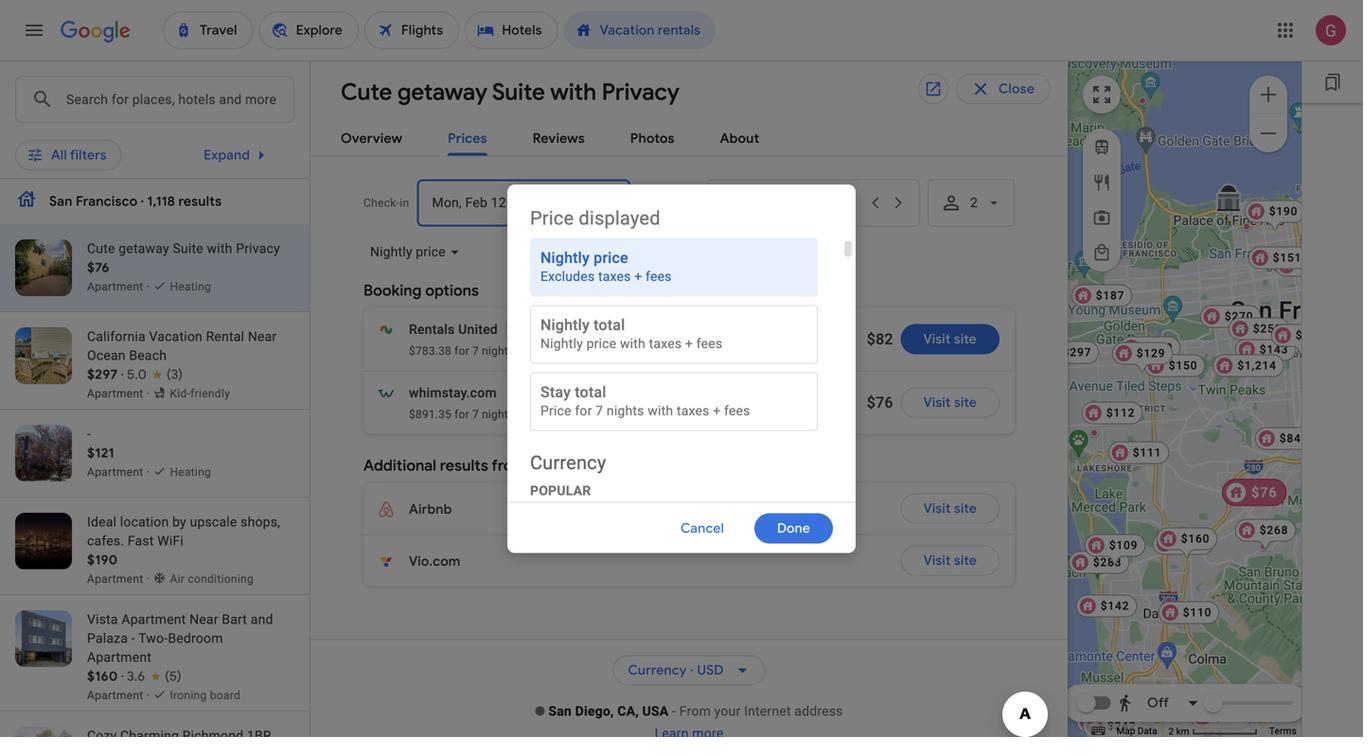 Task type: locate. For each thing, give the bounding box(es) containing it.
fees inside whimstay.com $891.35 for 7 nights with taxes + fees
[[583, 408, 606, 421]]

3 visit site button from the top
[[901, 494, 1000, 524]]

privacy inside cute getaway suite with privacy $76
[[236, 241, 280, 257]]

nightly up booking on the left of the page
[[370, 244, 413, 260]]

1 horizontal spatial cute
[[341, 78, 392, 107]]

ca,
[[618, 704, 639, 720]]

$151 link
[[1249, 247, 1310, 269]]

with up the
[[518, 408, 540, 421]]

check-
[[364, 197, 400, 210], [646, 197, 682, 210]]

5.0
[[127, 367, 147, 384]]

4 visit site button from the top
[[901, 546, 1000, 576]]

check- for out
[[646, 197, 682, 210]]

check-in
[[364, 197, 410, 210]]

booking
[[364, 281, 422, 301]]

0 vertical spatial $297
[[1063, 346, 1092, 359]]

with inside stay total price for 7 nights with taxes + fees
[[648, 403, 674, 419]]

0 horizontal spatial currency
[[530, 452, 607, 474]]

0 horizontal spatial getaway
[[119, 241, 169, 257]]

apartment · up california
[[87, 280, 153, 294]]

apartment
[[122, 612, 186, 628], [87, 650, 152, 666]]

bedroom
[[168, 631, 223, 647]]

2 visit from the top
[[924, 394, 951, 412]]

taxes inside "nightly price excludes taxes + fees"
[[599, 269, 631, 284]]

$204
[[1178, 537, 1207, 551]]

with down the nightly total nightly price with taxes + fees
[[648, 403, 674, 419]]

apartment · for getaway
[[87, 280, 153, 294]]

1 apartment · from the top
[[87, 280, 153, 294]]

nightly down excludes
[[541, 316, 590, 334]]

1 vertical spatial near
[[189, 612, 218, 628]]

map data
[[1117, 726, 1158, 737]]

1 vertical spatial heating
[[170, 466, 211, 479]]

0 vertical spatial results
[[179, 193, 222, 210]]

1 horizontal spatial near
[[248, 329, 277, 345]]

heating down cute getaway suite with privacy $76
[[170, 280, 211, 294]]

nightly inside "nightly price excludes taxes + fees"
[[541, 249, 590, 267]]

all for overview
[[51, 147, 67, 164]]

cute inside cute getaway suite with privacy heading
[[341, 78, 392, 107]]

shops,
[[241, 515, 280, 530]]

price up excludes
[[530, 207, 574, 229]]

1 vertical spatial privacy
[[236, 241, 280, 257]]

1 vertical spatial total
[[575, 383, 607, 401]]

check- down photos
[[646, 197, 682, 210]]

0 horizontal spatial cute
[[87, 241, 115, 257]]

0 vertical spatial heating
[[170, 280, 211, 294]]

price for price
[[180, 141, 212, 158]]

for inside whimstay.com $891.35 for 7 nights with taxes + fees
[[455, 408, 470, 421]]

suite for cute getaway suite with privacy $76
[[173, 241, 204, 257]]

Check-in text field
[[424, 75, 537, 118], [432, 180, 574, 226]]

check- for in
[[364, 197, 400, 210]]

2 vertical spatial $76
[[1252, 485, 1278, 501]]

0 horizontal spatial by
[[172, 515, 186, 530]]

1 vertical spatial cute
[[87, 241, 115, 257]]

0 horizontal spatial san
[[49, 193, 73, 210]]

1 horizontal spatial $76
[[867, 394, 894, 412]]

$495
[[1300, 259, 1329, 272]]

filters form
[[15, 61, 922, 191]]

total for stay total
[[575, 383, 607, 401]]

cute for cute getaway suite with privacy $76
[[87, 241, 115, 257]]

$76 down francisco · 1,118
[[87, 260, 110, 276]]

currency inside the "price displayed" "dialog"
[[530, 452, 607, 474]]

suite
[[492, 78, 545, 107], [173, 241, 204, 257]]

$270 link
[[1201, 305, 1262, 328]]

getaway inside cute getaway suite with privacy $76
[[119, 241, 169, 257]]

0 horizontal spatial privacy
[[236, 241, 280, 257]]

luxostays | ! modern 3b #king bed #sfo#family image
[[1231, 718, 1239, 726]]

1 vertical spatial results
[[440, 457, 489, 476]]

2 check- from the left
[[646, 197, 682, 210]]

san for san diego, ca, usa - from your internet address
[[549, 704, 572, 720]]

+
[[635, 269, 643, 284], [686, 336, 693, 352], [574, 345, 580, 358], [713, 403, 721, 419], [574, 408, 580, 421]]

taxes inside the nightly total nightly price with taxes + fees
[[649, 336, 682, 352]]

0 horizontal spatial results
[[179, 193, 222, 210]]

nightly price excludes taxes + fees
[[541, 249, 672, 284]]

results
[[179, 193, 222, 210], [440, 457, 489, 476]]

$242
[[1108, 720, 1137, 734]]

$143 link
[[1236, 339, 1297, 361]]

price inside popup button
[[180, 141, 212, 158]]

2 vertical spatial price
[[541, 403, 572, 419]]

whimstay.com $891.35 for 7 nights with taxes + fees
[[409, 385, 606, 421]]

1 vertical spatial $121
[[87, 445, 114, 462]]

+ inside "nightly price excludes taxes + fees"
[[635, 269, 643, 284]]

1 vertical spatial -
[[131, 631, 135, 647]]

san left "diego,"
[[549, 704, 572, 720]]

tab panel containing booking options
[[311, 157, 1068, 738]]

nights down whimstay.com
[[482, 408, 515, 421]]

$297 down the $187 link
[[1063, 346, 1092, 359]]

currency up popular
[[530, 452, 607, 474]]

1 vertical spatial $76
[[867, 394, 894, 412]]

california
[[87, 329, 146, 345]]

$783.38 for 7 nights with taxes + fees
[[409, 345, 606, 358]]

· left 3.6 on the left bottom of page
[[121, 669, 124, 686]]

nights inside whimstay.com $891.35 for 7 nights with taxes + fees
[[482, 408, 515, 421]]

heating up upscale
[[170, 466, 211, 479]]

done button
[[755, 506, 833, 551]]

suite inside cute getaway suite with privacy $76
[[173, 241, 204, 257]]

- inside tab panel
[[672, 704, 676, 720]]

by up "wifi"
[[172, 515, 186, 530]]

near right rental
[[248, 329, 277, 345]]

$297
[[1063, 346, 1092, 359], [87, 367, 118, 383]]

0 vertical spatial privacy
[[602, 78, 680, 107]]

· left 5.0
[[121, 367, 124, 384]]

apartment · down - $121
[[87, 466, 153, 479]]

privacy for cute getaway suite with privacy $76
[[236, 241, 280, 257]]

1 vertical spatial $190
[[87, 552, 118, 569]]

with inside heading
[[551, 78, 597, 107]]

tab list
[[311, 115, 1068, 157]]

map data button
[[1117, 725, 1158, 738]]

0 horizontal spatial near
[[189, 612, 218, 628]]

7 down united
[[473, 345, 479, 358]]

2 filters from the top
[[70, 147, 107, 164]]

price
[[180, 141, 212, 158], [530, 207, 574, 229], [541, 403, 572, 419]]

price inside stay total price for 7 nights with taxes + fees
[[541, 403, 572, 419]]

with
[[551, 78, 597, 107], [207, 241, 233, 257], [620, 336, 646, 352], [518, 345, 540, 358], [648, 403, 674, 419], [518, 408, 540, 421]]

and
[[251, 612, 273, 628]]

1 vertical spatial san
[[549, 704, 572, 720]]

all inside button
[[51, 147, 67, 164]]

1 vertical spatial $297
[[87, 367, 118, 383]]

map
[[1117, 726, 1136, 737]]

None radio
[[530, 305, 818, 364]]

1 horizontal spatial getaway
[[398, 78, 488, 107]]

apartment down palaza
[[87, 650, 152, 666]]

1 vertical spatial suite
[[173, 241, 204, 257]]

vio.com
[[409, 554, 461, 571]]

0 vertical spatial suite
[[492, 78, 545, 107]]

in
[[400, 197, 410, 210]]

for down whimstay.com
[[455, 408, 470, 421]]

3.6 out of 5 stars from 5 reviews image
[[127, 668, 182, 687]]

$160 inside vista apartment near bart and palaza - two-bedroom apartment $160 ·
[[87, 669, 118, 685]]

5 apartment · from the top
[[87, 689, 153, 703]]

nightly up excludes
[[541, 249, 590, 267]]

usd
[[698, 662, 724, 680]]

by inside popup button
[[875, 141, 890, 158]]

inviting & modern - garage/kitchen/family friendly - 3b/2ba - 12 min sf/o image
[[1202, 607, 1209, 614]]

kid-friendly
[[170, 387, 230, 401]]

1 horizontal spatial currency
[[628, 662, 687, 680]]

0 vertical spatial ·
[[121, 367, 124, 384]]

getaway for cute getaway suite with privacy
[[398, 78, 488, 107]]

2 vertical spatial -
[[672, 704, 676, 720]]

0 vertical spatial near
[[248, 329, 277, 345]]

nights down the nightly total nightly price with taxes + fees
[[607, 403, 645, 419]]

suite down "san francisco · 1,118 results"
[[173, 241, 204, 257]]

taxes inside whimstay.com $891.35 for 7 nights with taxes + fees
[[543, 408, 571, 421]]

suite up "rating"
[[492, 78, 545, 107]]

price inside "button"
[[416, 244, 446, 260]]

filters inside 'button'
[[70, 141, 107, 158]]

7 up currency popular
[[596, 403, 604, 419]]

+ inside whimstay.com $891.35 for 7 nights with taxes + fees
[[574, 408, 580, 421]]

1 horizontal spatial results
[[440, 457, 489, 476]]

with up reviews on the top
[[551, 78, 597, 107]]

- right usa
[[672, 704, 676, 720]]

Check-out text field
[[609, 75, 724, 118]]

currency inside tab panel
[[628, 662, 687, 680]]

$121 right $134
[[1296, 329, 1325, 342]]

apartment · down 5.0
[[87, 387, 153, 401]]

$160 left house-canyon dr icon
[[1182, 533, 1211, 546]]

zoom out map image
[[1258, 122, 1280, 145]]

7
[[473, 345, 479, 358], [596, 403, 604, 419], [473, 408, 479, 421]]

total inside stay total price for 7 nights with taxes + fees
[[575, 383, 607, 401]]

suite inside heading
[[492, 78, 545, 107]]

privacy inside heading
[[602, 78, 680, 107]]

0 vertical spatial by
[[875, 141, 890, 158]]

all inside 'button'
[[51, 141, 67, 158]]

·
[[121, 367, 124, 384], [121, 669, 124, 686]]

amenities button
[[677, 134, 805, 165]]

1 horizontal spatial $160
[[1182, 533, 1211, 546]]

out
[[682, 197, 699, 210]]

0 horizontal spatial $297
[[87, 367, 118, 383]]

filters
[[70, 141, 107, 158], [70, 147, 107, 164]]

1 vertical spatial getaway
[[119, 241, 169, 257]]

privacy
[[602, 78, 680, 107], [236, 241, 280, 257]]

tab panel
[[311, 157, 1068, 738]]

1 vertical spatial check-in text field
[[432, 180, 574, 226]]

$142
[[1101, 600, 1130, 613]]

total right site
[[594, 316, 625, 334]]

1 vertical spatial apartment
[[87, 650, 152, 666]]

currency up usa
[[628, 662, 687, 680]]

0 horizontal spatial -
[[87, 427, 91, 442]]

nightly inside "button"
[[370, 244, 413, 260]]

$143
[[1260, 343, 1289, 357]]

3 visit site from the top
[[924, 501, 977, 518]]

7 down whimstay.com
[[473, 408, 479, 421]]

guest rating button
[[411, 134, 555, 165]]

cancel
[[681, 520, 725, 537]]

$129 link
[[1113, 342, 1174, 375]]

price right (1)
[[180, 141, 212, 158]]

$110 link
[[1159, 602, 1220, 625]]

$268
[[1260, 524, 1289, 537]]

$268 link
[[1236, 519, 1297, 552]]

for up web
[[575, 403, 592, 419]]

0 vertical spatial currency
[[530, 452, 607, 474]]

2 horizontal spatial -
[[672, 704, 676, 720]]

san for san francisco · 1,118 results
[[49, 193, 73, 210]]

privacy up rental
[[236, 241, 280, 257]]

0 vertical spatial price
[[180, 141, 212, 158]]

total for nightly total
[[594, 316, 625, 334]]

0 vertical spatial $160
[[1182, 533, 1211, 546]]

0 vertical spatial $190
[[1270, 205, 1299, 218]]

0 vertical spatial san
[[49, 193, 73, 210]]

1 horizontal spatial -
[[131, 631, 135, 647]]

$250 link
[[1229, 318, 1290, 340]]

check- up nightly price
[[364, 197, 400, 210]]

visit site button
[[901, 324, 1000, 355], [901, 388, 1000, 418], [901, 494, 1000, 524], [901, 546, 1000, 576]]

privacy up photos
[[602, 78, 680, 107]]

high ceiling modern design studio, $101 image
[[1294, 698, 1355, 730]]

- left the two-
[[131, 631, 135, 647]]

1 visit from the top
[[924, 331, 951, 348]]

price up booking options
[[416, 244, 446, 260]]

currency popular
[[530, 452, 607, 499]]

0 vertical spatial $76
[[87, 260, 110, 276]]

0 vertical spatial -
[[87, 427, 91, 442]]

0 horizontal spatial $76
[[87, 260, 110, 276]]

check-in text field up prices
[[424, 75, 537, 118]]

$228 link
[[1191, 707, 1252, 730]]

0 vertical spatial getaway
[[398, 78, 488, 107]]

none radio containing nightly total
[[530, 305, 818, 364]]

vista
[[87, 612, 118, 628]]

+ inside stay total price for 7 nights with taxes + fees
[[713, 403, 721, 419]]

$76 down $82
[[867, 394, 894, 412]]

vacation
[[149, 329, 203, 345]]

4 apartment · from the top
[[87, 573, 153, 586]]

currency
[[530, 452, 607, 474], [628, 662, 687, 680]]

nightly for nightly price
[[370, 244, 413, 260]]

currency for currency popular
[[530, 452, 607, 474]]

apartment · down the cafes.
[[87, 573, 153, 586]]

nights
[[482, 345, 515, 358], [607, 403, 645, 419], [482, 408, 515, 421]]

total inside the nightly total nightly price with taxes + fees
[[594, 316, 625, 334]]

1 horizontal spatial san
[[549, 704, 572, 720]]

$297 down ocean
[[87, 367, 118, 383]]

price for nightly price
[[416, 244, 446, 260]]

heating
[[170, 280, 211, 294], [170, 466, 211, 479]]

with down official
[[518, 345, 540, 358]]

price right site
[[587, 336, 617, 352]]

1 vertical spatial currency
[[628, 662, 687, 680]]

1 horizontal spatial by
[[875, 141, 890, 158]]

1 vertical spatial price
[[530, 207, 574, 229]]

getaway for cute getaway suite with privacy $76
[[119, 241, 169, 257]]

cute
[[341, 78, 392, 107], [87, 241, 115, 257]]

1 heating from the top
[[170, 280, 211, 294]]

airbnb
[[409, 501, 452, 519]]

keyboard shortcuts image
[[1092, 727, 1106, 736]]

$76 up '$268'
[[1252, 485, 1278, 501]]

1 vertical spatial ·
[[121, 669, 124, 686]]

$190 down the cafes.
[[87, 552, 118, 569]]

$76 inside cute getaway suite with privacy $76
[[87, 260, 110, 276]]

san down all filters button
[[49, 193, 73, 210]]

1 vertical spatial $160
[[87, 669, 118, 685]]

filters inside button
[[70, 147, 107, 164]]

$187 link
[[1072, 285, 1133, 307]]

getaway up prices
[[398, 78, 488, 107]]

1 horizontal spatial check-
[[646, 197, 682, 210]]

0 vertical spatial cute
[[341, 78, 392, 107]]

with up stay total price for 7 nights with taxes + fees on the bottom of the page
[[620, 336, 646, 352]]

7 inside whimstay.com $891.35 for 7 nights with taxes + fees
[[473, 408, 479, 421]]

0 vertical spatial check-in text field
[[424, 75, 537, 118]]

internet
[[744, 704, 791, 720]]

1 horizontal spatial $121
[[1296, 329, 1325, 342]]

+ inside the nightly total nightly price with taxes + fees
[[686, 336, 693, 352]]

lombard  cow hollow modern & chic condo-walk score 98 image
[[1244, 223, 1251, 231]]

apartment · down 3.6 on the left bottom of page
[[87, 689, 153, 703]]

fees
[[646, 269, 672, 284], [697, 336, 723, 352], [583, 345, 606, 358], [725, 403, 751, 419], [583, 408, 606, 421]]

nightly for nightly price excludes taxes + fees
[[541, 249, 590, 267]]

1 horizontal spatial privacy
[[602, 78, 680, 107]]

results down price popup button
[[179, 193, 222, 210]]

filters for overview
[[70, 147, 107, 164]]

2 · from the top
[[121, 669, 124, 686]]

apartment up the two-
[[122, 612, 186, 628]]

stay
[[541, 383, 571, 401]]

$190 up $151
[[1270, 205, 1299, 218]]

check-in text field down "rating"
[[432, 180, 574, 226]]

$783.38
[[409, 345, 452, 358]]

- down ocean
[[87, 427, 91, 442]]

ideal location by upscale shops, cafes. fast wifi $190
[[87, 515, 280, 569]]

2 all from the top
[[51, 147, 67, 164]]

1 check- from the left
[[364, 197, 400, 210]]

- inside vista apartment near bart and palaza - two-bedroom apartment $160 ·
[[131, 631, 135, 647]]

price down displayed
[[594, 249, 629, 267]]

near
[[248, 329, 277, 345], [189, 612, 218, 628]]

1 horizontal spatial $190
[[1270, 205, 1299, 218]]

7 inside stay total price for 7 nights with taxes + fees
[[596, 403, 604, 419]]

None radio
[[530, 238, 818, 297], [530, 372, 818, 431], [530, 238, 818, 297], [530, 372, 818, 431]]

cute up overview
[[341, 78, 392, 107]]

cute inside cute getaway suite with privacy $76
[[87, 241, 115, 257]]

getaway down "san francisco · 1,118 results"
[[119, 241, 169, 257]]

0 horizontal spatial suite
[[173, 241, 204, 257]]

1 site from the top
[[955, 331, 977, 348]]

4 visit site from the top
[[924, 553, 977, 570]]

price
[[416, 244, 446, 260], [594, 249, 629, 267], [587, 336, 617, 352]]

0 vertical spatial total
[[594, 316, 625, 334]]

terms
[[1270, 726, 1298, 737]]

by right sort
[[875, 141, 890, 158]]

site
[[955, 331, 977, 348], [955, 394, 977, 412], [955, 501, 977, 518], [955, 553, 977, 570]]

getaway
[[398, 78, 488, 107], [119, 241, 169, 257]]

0 horizontal spatial $160
[[87, 669, 118, 685]]

with up rental
[[207, 241, 233, 257]]

1 horizontal spatial suite
[[492, 78, 545, 107]]

1 horizontal spatial $297
[[1063, 346, 1092, 359]]

$160 left 3.6 on the left bottom of page
[[87, 669, 118, 685]]

1 vertical spatial by
[[172, 515, 186, 530]]

2 heating from the top
[[170, 466, 211, 479]]

$1,214
[[1238, 359, 1277, 373]]

1 · from the top
[[121, 367, 124, 384]]

price down stay
[[541, 403, 572, 419]]

total right stay
[[575, 383, 607, 401]]

results left from
[[440, 457, 489, 476]]

cute down francisco · 1,118
[[87, 241, 115, 257]]

1 filters from the top
[[70, 141, 107, 158]]

3 apartment · from the top
[[87, 466, 153, 479]]

san inside heading
[[49, 193, 73, 210]]

getaway inside heading
[[398, 78, 488, 107]]

newly built luxury home 1 mile from sf image
[[1166, 597, 1173, 605]]

1 all from the top
[[51, 141, 67, 158]]

0 horizontal spatial $190
[[87, 552, 118, 569]]

near up bedroom
[[189, 612, 218, 628]]

$121 up ideal
[[87, 445, 114, 462]]

cancel button
[[658, 506, 747, 551]]

ideal
[[87, 515, 117, 530]]

2 horizontal spatial $76
[[1252, 485, 1278, 501]]

$76
[[87, 260, 110, 276], [867, 394, 894, 412], [1252, 485, 1278, 501]]

from
[[492, 457, 526, 476]]

0 horizontal spatial check-
[[364, 197, 400, 210]]

by inside ideal location by upscale shops, cafes. fast wifi $190
[[172, 515, 186, 530]]

0 vertical spatial $121
[[1296, 329, 1325, 342]]

price inside "nightly price excludes taxes + fees"
[[594, 249, 629, 267]]



Task type: vqa. For each thing, say whether or not it's contained in the screenshot.


Task type: describe. For each thing, give the bounding box(es) containing it.
two-
[[139, 631, 168, 647]]

check-in text field inside tab panel
[[432, 180, 574, 226]]

air conditioning
[[170, 573, 254, 586]]

site
[[555, 325, 571, 337]]

near inside vista apartment near bart and palaza - two-bedroom apartment $160 ·
[[189, 612, 218, 628]]

1 visit site from the top
[[924, 331, 977, 348]]

price for price displayed
[[530, 207, 574, 229]]

rentals
[[409, 322, 455, 338]]

$662 link
[[1077, 711, 1138, 734]]

suite for cute getaway suite with privacy
[[492, 78, 545, 107]]

apartment · for $121
[[87, 466, 153, 479]]

haight ashbury painted lady studio image
[[1230, 319, 1238, 326]]

results inside heading
[[179, 193, 222, 210]]

$112 link
[[1082, 402, 1143, 425]]

near inside the california vacation rental near ocean beach $297 ·
[[248, 329, 277, 345]]

bart
[[222, 612, 247, 628]]

$297 link
[[1039, 341, 1100, 364]]

nights down united
[[482, 345, 515, 358]]

$109
[[1110, 539, 1139, 553]]

4 site from the top
[[955, 553, 977, 570]]

2 site from the top
[[955, 394, 977, 412]]

zoom in map image
[[1258, 83, 1280, 106]]

$150
[[1169, 359, 1198, 373]]

filters for cute getaway suite with privacy
[[70, 141, 107, 158]]

web
[[558, 457, 588, 476]]

$450 link
[[1120, 337, 1181, 359]]

map region
[[1068, 61, 1303, 738]]

additional
[[364, 457, 437, 476]]

all for cute getaway suite with privacy
[[51, 141, 67, 158]]

address
[[795, 704, 843, 720]]

about
[[720, 130, 760, 147]]

2 visit site from the top
[[924, 394, 977, 412]]

$134 link
[[1240, 334, 1302, 357]]

3 visit from the top
[[924, 501, 951, 518]]

$112
[[1107, 407, 1136, 420]]

house-canyon dr image
[[1261, 543, 1268, 551]]

expand
[[204, 147, 250, 164]]

cute for cute getaway suite with privacy
[[341, 78, 392, 107]]

$842
[[1280, 432, 1309, 446]]

0 vertical spatial apartment
[[122, 612, 186, 628]]

for down the rentals united
[[455, 345, 470, 358]]

private 3br/2ba/hot tub/pet friendly next to ocean beach image
[[1091, 430, 1099, 437]]

vista apartment near bart and palaza - two-bedroom apartment $160 ·
[[87, 612, 273, 686]]

view larger map image
[[1091, 83, 1114, 106]]

nightly price
[[370, 244, 446, 260]]

privacy for cute getaway suite with privacy
[[602, 78, 680, 107]]

2 button
[[928, 179, 1015, 227]]

2
[[971, 195, 978, 211]]

pet friendly beautiful 2br condo overlooking san francisco bay image
[[1296, 200, 1303, 208]]

prices
[[448, 130, 488, 147]]

all filters (1)
[[51, 141, 125, 158]]

fees inside "nightly price excludes taxes + fees"
[[646, 269, 672, 284]]

· inside the california vacation rental near ocean beach $297 ·
[[121, 367, 124, 384]]

$110
[[1184, 607, 1213, 620]]

for inside stay total price for 7 nights with taxes + fees
[[575, 403, 592, 419]]

fees inside the nightly total nightly price with taxes + fees
[[697, 336, 723, 352]]

cavallo point - historic king room image
[[1139, 97, 1147, 105]]

sort
[[845, 141, 872, 158]]

beach
[[129, 348, 167, 364]]

sort by
[[845, 141, 890, 158]]

$297 inside the california vacation rental near ocean beach $297 ·
[[87, 367, 118, 383]]

0 horizontal spatial $121
[[87, 445, 114, 462]]

property type button
[[252, 134, 404, 165]]

cute getaway suite with privacy
[[341, 78, 680, 107]]

options
[[426, 281, 479, 301]]

cafes.
[[87, 534, 124, 549]]

open in new tab image
[[925, 80, 943, 98]]

price inside the nightly total nightly price with taxes + fees
[[587, 336, 617, 352]]

2 visit site button from the top
[[901, 388, 1000, 418]]

from
[[680, 704, 711, 720]]

rentals united
[[409, 322, 498, 338]]

$891.35
[[409, 408, 452, 421]]

$142 link
[[1077, 595, 1138, 618]]

excludes
[[541, 269, 595, 284]]

$111 link
[[1109, 442, 1170, 465]]

clear image
[[321, 86, 344, 109]]

san francisco · 1,118 results heading
[[49, 190, 222, 213]]

off button
[[1113, 689, 1206, 719]]

$277
[[1127, 708, 1156, 721]]

$297 inside $297 link
[[1063, 346, 1092, 359]]

1 visit site button from the top
[[901, 324, 1000, 355]]

$190 inside ideal location by upscale shops, cafes. fast wifi $190
[[87, 552, 118, 569]]

terms link
[[1270, 726, 1298, 737]]

expand button
[[182, 140, 295, 170]]

Check-out text field
[[722, 180, 864, 226]]

property type
[[284, 141, 371, 158]]

fees inside stay total price for 7 nights with taxes + fees
[[725, 403, 751, 419]]

air
[[170, 573, 185, 586]]

$76 link
[[1223, 479, 1287, 507]]

3.6
[[127, 669, 145, 686]]

$283 link
[[1069, 552, 1130, 574]]

close
[[999, 81, 1035, 98]]

with inside the nightly total nightly price with taxes + fees
[[620, 336, 646, 352]]

results inside tab panel
[[440, 457, 489, 476]]

$277 link
[[1102, 703, 1163, 735]]

heating for getaway
[[170, 280, 211, 294]]

rooms
[[594, 141, 637, 158]]

with inside cute getaway suite with privacy $76
[[207, 241, 233, 257]]

price displayed dialog
[[508, 184, 856, 738]]

wifi
[[157, 534, 184, 549]]

$129
[[1137, 347, 1166, 360]]

price for nightly price excludes taxes + fees
[[594, 249, 629, 267]]

all filters (1) button
[[15, 134, 140, 165]]

cute getaway suite with privacy heading
[[326, 76, 680, 108]]

sort by button
[[813, 134, 922, 165]]

$134
[[1265, 339, 1294, 352]]

· inside vista apartment near bart and palaza - two-bedroom apartment $160 ·
[[121, 669, 124, 686]]

ocean
[[87, 348, 126, 364]]

$160 inside $160 link
[[1182, 533, 1211, 546]]

none radio inside the "price displayed" "dialog"
[[530, 305, 818, 364]]

guest rating
[[443, 141, 523, 158]]

$204 link
[[1153, 533, 1214, 555]]

popular
[[530, 484, 591, 499]]

$169 link
[[1085, 535, 1146, 567]]

palaza
[[87, 631, 128, 647]]

san diego, ca, usa - from your internet address
[[549, 704, 843, 720]]

kid-
[[170, 387, 191, 401]]

close button
[[956, 74, 1051, 104]]

guest
[[443, 141, 482, 158]]

(5)
[[165, 669, 182, 686]]

- inside - $121
[[87, 427, 91, 442]]

$190 link
[[1245, 200, 1306, 233]]

ironing
[[170, 689, 207, 703]]

$1,214 link
[[1213, 355, 1285, 377]]

apartment · for location
[[87, 573, 153, 586]]

heating for $121
[[170, 466, 211, 479]]

rating
[[485, 141, 523, 158]]

taxes inside stay total price for 7 nights with taxes + fees
[[677, 403, 710, 419]]

4 visit from the top
[[924, 553, 951, 570]]

stay total price for 7 nights with taxes + fees
[[541, 383, 751, 419]]

data
[[1138, 726, 1158, 737]]

check-in text field inside filters form
[[424, 75, 537, 118]]

nights inside stay total price for 7 nights with taxes + fees
[[607, 403, 645, 419]]

done
[[778, 520, 811, 537]]

nightly up stay
[[541, 336, 583, 352]]

friendly
[[191, 387, 230, 401]]

$283
[[1094, 556, 1123, 570]]

tab list containing overview
[[311, 115, 1068, 157]]

petite auberge - queen room, $325 image
[[1301, 227, 1362, 259]]

3 site from the top
[[955, 501, 977, 518]]

$82
[[867, 331, 894, 349]]

currency for currency
[[628, 662, 687, 680]]

with inside whimstay.com $891.35 for 7 nights with taxes + fees
[[518, 408, 540, 421]]

- $121
[[87, 427, 114, 462]]

additional results from the web
[[364, 457, 588, 476]]

all filters
[[51, 147, 107, 164]]

nightly for nightly total nightly price with taxes + fees
[[541, 316, 590, 334]]

francisco · 1,118
[[76, 193, 175, 210]]

5 out of 5 stars from 3 reviews image
[[127, 366, 183, 385]]

2 apartment · from the top
[[87, 387, 153, 401]]



